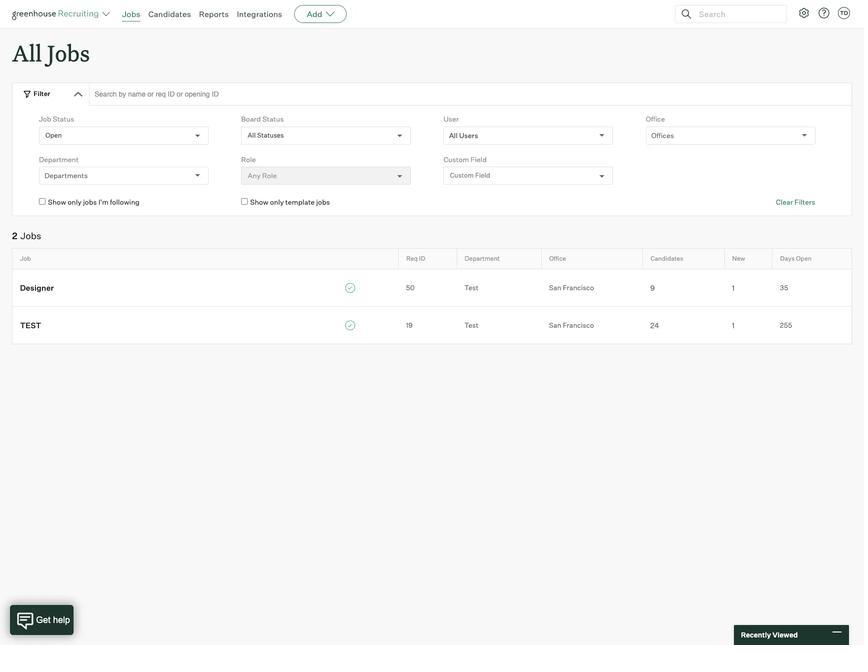 Task type: locate. For each thing, give the bounding box(es) containing it.
open
[[45, 131, 62, 139], [797, 255, 812, 262]]

2 san from the top
[[549, 321, 562, 329]]

1 vertical spatial custom
[[450, 171, 474, 179]]

0 horizontal spatial jobs
[[83, 198, 97, 206]]

1 down new
[[733, 283, 735, 293]]

50
[[406, 284, 415, 292]]

san francisco
[[549, 283, 594, 292], [549, 321, 594, 329]]

office
[[646, 115, 665, 123], [550, 255, 567, 262]]

req
[[407, 255, 418, 262]]

0 horizontal spatial candidates
[[148, 9, 191, 19]]

user
[[444, 115, 459, 123]]

only down departments
[[68, 198, 82, 206]]

francisco for 24
[[563, 321, 594, 329]]

recently viewed
[[742, 631, 798, 640]]

1 right "24" link
[[733, 321, 735, 330]]

only for jobs
[[68, 198, 82, 206]]

custom field down all users
[[444, 155, 487, 164]]

0 horizontal spatial jobs
[[20, 230, 41, 241]]

1 vertical spatial job
[[20, 255, 31, 262]]

offices
[[652, 131, 675, 140]]

jobs left candidates link
[[122, 9, 140, 19]]

only for template
[[270, 198, 284, 206]]

0 horizontal spatial department
[[39, 155, 79, 164]]

jobs for all jobs
[[47, 38, 90, 68]]

only left template
[[270, 198, 284, 206]]

job for job
[[20, 255, 31, 262]]

1 1 link from the top
[[725, 282, 773, 293]]

status
[[53, 115, 74, 123], [263, 115, 284, 123]]

francisco
[[563, 283, 594, 292], [563, 321, 594, 329]]

show for show only jobs i'm following
[[48, 198, 66, 206]]

1 status from the left
[[53, 115, 74, 123]]

2 vertical spatial jobs
[[20, 230, 41, 241]]

0 vertical spatial test
[[465, 283, 479, 292]]

0 vertical spatial francisco
[[563, 283, 594, 292]]

1 horizontal spatial all
[[248, 131, 256, 139]]

department
[[39, 155, 79, 164], [465, 255, 500, 262]]

greenhouse recruiting image
[[12, 8, 102, 20]]

all users
[[449, 131, 479, 140]]

job
[[39, 115, 51, 123], [20, 255, 31, 262]]

0 vertical spatial office
[[646, 115, 665, 123]]

san francisco for 24
[[549, 321, 594, 329]]

0 vertical spatial san francisco
[[549, 283, 594, 292]]

custom field down users
[[450, 171, 491, 179]]

1 vertical spatial 1 link
[[725, 320, 773, 331]]

1 horizontal spatial jobs
[[316, 198, 330, 206]]

1 san from the top
[[549, 283, 562, 292]]

1 vertical spatial san
[[549, 321, 562, 329]]

clear
[[777, 198, 794, 206]]

all down board
[[248, 131, 256, 139]]

1
[[733, 283, 735, 293], [733, 321, 735, 330]]

open right days
[[797, 255, 812, 262]]

1 vertical spatial francisco
[[563, 321, 594, 329]]

add
[[307, 9, 323, 19]]

jobs right template
[[316, 198, 330, 206]]

show only template jobs
[[250, 198, 330, 206]]

filter
[[34, 90, 50, 98]]

1 francisco from the top
[[563, 283, 594, 292]]

1 vertical spatial candidates
[[651, 255, 684, 262]]

following
[[110, 198, 140, 206]]

0 vertical spatial jobs
[[122, 9, 140, 19]]

0 vertical spatial san
[[549, 283, 562, 292]]

job status
[[39, 115, 74, 123]]

1 vertical spatial jobs
[[47, 38, 90, 68]]

san
[[549, 283, 562, 292], [549, 321, 562, 329]]

open down job status
[[45, 131, 62, 139]]

1 vertical spatial department
[[465, 255, 500, 262]]

9
[[651, 283, 655, 293]]

0 vertical spatial 1
[[733, 283, 735, 293]]

1 horizontal spatial job
[[39, 115, 51, 123]]

1 show from the left
[[48, 198, 66, 206]]

1 only from the left
[[68, 198, 82, 206]]

0 horizontal spatial job
[[20, 255, 31, 262]]

clear filters link
[[777, 197, 816, 207]]

all jobs
[[12, 38, 90, 68]]

show right show only jobs i'm following checkbox
[[48, 198, 66, 206]]

2 test from the top
[[465, 321, 479, 329]]

show right show only template jobs option
[[250, 198, 269, 206]]

1 test from the top
[[465, 283, 479, 292]]

all
[[12, 38, 42, 68], [449, 131, 458, 140], [248, 131, 256, 139]]

custom
[[444, 155, 469, 164], [450, 171, 474, 179]]

1 vertical spatial open
[[797, 255, 812, 262]]

1 vertical spatial office
[[550, 255, 567, 262]]

Search text field
[[697, 7, 778, 21]]

2 1 link from the top
[[725, 320, 773, 331]]

2 san francisco from the top
[[549, 321, 594, 329]]

days open
[[781, 255, 812, 262]]

2 only from the left
[[270, 198, 284, 206]]

show
[[48, 198, 66, 206], [250, 198, 269, 206]]

candidates up '9'
[[651, 255, 684, 262]]

td button
[[839, 7, 851, 19]]

1 horizontal spatial only
[[270, 198, 284, 206]]

0 vertical spatial open
[[45, 131, 62, 139]]

test
[[20, 321, 41, 331]]

1 vertical spatial test
[[465, 321, 479, 329]]

req id
[[407, 255, 426, 262]]

1 horizontal spatial status
[[263, 115, 284, 123]]

0 vertical spatial job
[[39, 115, 51, 123]]

0 vertical spatial custom field
[[444, 155, 487, 164]]

jobs down greenhouse recruiting "image"
[[47, 38, 90, 68]]

show for show only template jobs
[[250, 198, 269, 206]]

2 1 from the top
[[733, 321, 735, 330]]

1 vertical spatial 1
[[733, 321, 735, 330]]

0 horizontal spatial show
[[48, 198, 66, 206]]

0 horizontal spatial only
[[68, 198, 82, 206]]

jobs
[[122, 9, 140, 19], [47, 38, 90, 68], [20, 230, 41, 241]]

1 horizontal spatial department
[[465, 255, 500, 262]]

francisco for 9
[[563, 283, 594, 292]]

candidates
[[148, 9, 191, 19], [651, 255, 684, 262]]

departments
[[44, 171, 88, 180]]

1 vertical spatial san francisco
[[549, 321, 594, 329]]

1 1 from the top
[[733, 283, 735, 293]]

all left users
[[449, 131, 458, 140]]

0 vertical spatial 1 link
[[725, 282, 773, 293]]

only
[[68, 198, 82, 206], [270, 198, 284, 206]]

show only jobs i'm following
[[48, 198, 140, 206]]

custom field
[[444, 155, 487, 164], [450, 171, 491, 179]]

jobs left i'm
[[83, 198, 97, 206]]

0 vertical spatial candidates
[[148, 9, 191, 19]]

0 horizontal spatial open
[[45, 131, 62, 139]]

2 status from the left
[[263, 115, 284, 123]]

job down 2 jobs
[[20, 255, 31, 262]]

0 horizontal spatial all
[[12, 38, 42, 68]]

field
[[471, 155, 487, 164], [476, 171, 491, 179]]

1 jobs from the left
[[83, 198, 97, 206]]

jobs link
[[122, 9, 140, 19]]

2 horizontal spatial all
[[449, 131, 458, 140]]

candidates right jobs link
[[148, 9, 191, 19]]

1 horizontal spatial jobs
[[47, 38, 90, 68]]

jobs
[[83, 198, 97, 206], [316, 198, 330, 206]]

board
[[241, 115, 261, 123]]

1 link left 255
[[725, 320, 773, 331]]

users
[[459, 131, 479, 140]]

Search by name or req ID or opening ID text field
[[89, 83, 853, 106]]

1 horizontal spatial show
[[250, 198, 269, 206]]

1 san francisco from the top
[[549, 283, 594, 292]]

job down filter
[[39, 115, 51, 123]]

jobs right 2
[[20, 230, 41, 241]]

all for all statuses
[[248, 131, 256, 139]]

test
[[465, 283, 479, 292], [465, 321, 479, 329]]

recently
[[742, 631, 772, 640]]

designer
[[20, 284, 54, 293]]

test link
[[13, 320, 399, 331]]

2 show from the left
[[250, 198, 269, 206]]

1 link down new
[[725, 282, 773, 293]]

0 vertical spatial department
[[39, 155, 79, 164]]

1 link
[[725, 282, 773, 293], [725, 320, 773, 331]]

all up filter
[[12, 38, 42, 68]]

2 francisco from the top
[[563, 321, 594, 329]]

0 horizontal spatial status
[[53, 115, 74, 123]]

viewed
[[773, 631, 798, 640]]



Task type: vqa. For each thing, say whether or not it's contained in the screenshot.
"Role" to the top
no



Task type: describe. For each thing, give the bounding box(es) containing it.
candidates link
[[148, 9, 191, 19]]

reports
[[199, 9, 229, 19]]

0 vertical spatial field
[[471, 155, 487, 164]]

1 vertical spatial field
[[476, 171, 491, 179]]

35
[[781, 283, 789, 292]]

reports link
[[199, 9, 229, 19]]

2 jobs
[[12, 230, 41, 241]]

id
[[419, 255, 426, 262]]

all for all users
[[449, 131, 458, 140]]

all users option
[[449, 131, 479, 140]]

255
[[781, 321, 793, 329]]

9 link
[[643, 282, 725, 293]]

Show only jobs I'm following checkbox
[[39, 198, 45, 205]]

all statuses
[[248, 131, 284, 139]]

status for job status
[[53, 115, 74, 123]]

designer link
[[13, 282, 399, 293]]

san for 24
[[549, 321, 562, 329]]

2
[[12, 230, 17, 241]]

integrations
[[237, 9, 282, 19]]

0 horizontal spatial office
[[550, 255, 567, 262]]

clear filters
[[777, 198, 816, 206]]

0 vertical spatial custom
[[444, 155, 469, 164]]

24 link
[[643, 320, 725, 331]]

1 horizontal spatial open
[[797, 255, 812, 262]]

1 link for 24
[[725, 320, 773, 331]]

1 for 9
[[733, 283, 735, 293]]

san francisco for 9
[[549, 283, 594, 292]]

2 jobs from the left
[[316, 198, 330, 206]]

statuses
[[257, 131, 284, 139]]

test for 9
[[465, 283, 479, 292]]

1 horizontal spatial candidates
[[651, 255, 684, 262]]

status for board status
[[263, 115, 284, 123]]

template
[[286, 198, 315, 206]]

filters
[[795, 198, 816, 206]]

job for job status
[[39, 115, 51, 123]]

configure image
[[799, 7, 811, 19]]

new
[[733, 255, 746, 262]]

td
[[841, 10, 849, 17]]

add button
[[294, 5, 347, 23]]

1 horizontal spatial office
[[646, 115, 665, 123]]

i'm
[[98, 198, 108, 206]]

1 for 24
[[733, 321, 735, 330]]

19
[[406, 321, 413, 330]]

all for all jobs
[[12, 38, 42, 68]]

jobs for 2 jobs
[[20, 230, 41, 241]]

24
[[651, 321, 660, 330]]

board status
[[241, 115, 284, 123]]

1 link for 9
[[725, 282, 773, 293]]

san for 9
[[549, 283, 562, 292]]

td button
[[837, 5, 853, 21]]

Show only template jobs checkbox
[[241, 198, 248, 205]]

role
[[241, 155, 256, 164]]

2 horizontal spatial jobs
[[122, 9, 140, 19]]

test for 24
[[465, 321, 479, 329]]

1 vertical spatial custom field
[[450, 171, 491, 179]]

integrations link
[[237, 9, 282, 19]]

days
[[781, 255, 795, 262]]



